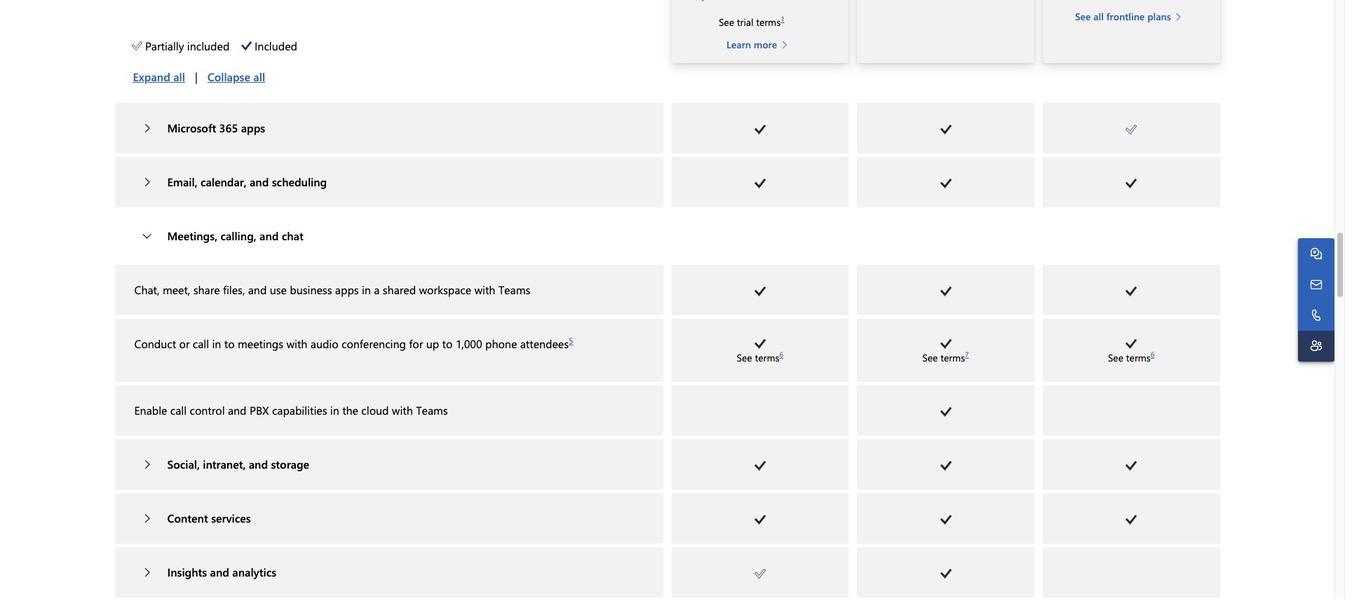 Task type: locate. For each thing, give the bounding box(es) containing it.
in
[[362, 282, 371, 297], [212, 336, 221, 351], [330, 403, 339, 418]]

1 horizontal spatial call
[[193, 336, 209, 351]]

see inside see terms 7
[[922, 351, 938, 364]]

learn
[[727, 38, 751, 51]]

collapse all
[[207, 69, 265, 84]]

see terms 6
[[737, 350, 784, 364], [1108, 350, 1155, 364]]

1 horizontal spatial in
[[330, 403, 339, 418]]

all for collapse
[[253, 69, 265, 84]]

call inside conduct or call in to meetings with audio conferencing for up to 1,000 phone attendees 5
[[193, 336, 209, 351]]

email,
[[167, 174, 197, 189]]

call right "or"
[[193, 336, 209, 351]]

6 link
[[780, 350, 784, 360], [1151, 350, 1155, 360]]

to right 'up'
[[442, 336, 453, 351]]

meetings, calling, and chat
[[167, 228, 304, 243]]

0 vertical spatial with
[[474, 282, 495, 297]]

expand all
[[133, 69, 185, 84]]

terms for 2nd 6 link from right
[[755, 351, 780, 364]]

group containing expand all
[[123, 63, 275, 91]]

teams up phone
[[498, 282, 530, 297]]

0 vertical spatial call
[[193, 336, 209, 351]]

1 horizontal spatial to
[[442, 336, 453, 351]]

storage
[[271, 457, 309, 472]]

7
[[965, 350, 969, 360]]

in left the
[[330, 403, 339, 418]]

6
[[780, 350, 784, 360], [1151, 350, 1155, 360]]

and
[[250, 174, 269, 189], [260, 228, 279, 243], [248, 282, 267, 297], [228, 403, 247, 418], [249, 457, 268, 472], [210, 565, 229, 580]]

chat,
[[134, 282, 160, 297]]

enable call control and pbx capabilities in the cloud with teams
[[134, 403, 448, 418]]

terms
[[756, 15, 781, 29], [755, 351, 780, 364], [941, 351, 965, 364], [1126, 351, 1151, 364]]

2 6 link from the left
[[1151, 350, 1155, 360]]

call right enable
[[170, 403, 187, 418]]

2 horizontal spatial in
[[362, 282, 371, 297]]

2 horizontal spatial with
[[474, 282, 495, 297]]

all inside expand all button
[[173, 69, 185, 84]]

1 vertical spatial call
[[170, 403, 187, 418]]

expand
[[133, 69, 170, 84]]

learn more
[[727, 38, 777, 51]]

1 vertical spatial in
[[212, 336, 221, 351]]

this feature is included image
[[755, 179, 766, 188], [940, 179, 951, 188], [755, 287, 766, 296], [1126, 287, 1137, 296], [755, 340, 766, 349], [940, 340, 951, 349], [755, 461, 766, 471], [1126, 515, 1137, 525], [755, 569, 766, 579]]

business
[[290, 282, 332, 297]]

checkmark icons indicate a feature is included image
[[241, 41, 252, 51]]

0 horizontal spatial with
[[286, 336, 307, 351]]

1 vertical spatial apps
[[335, 282, 359, 297]]

all inside see all frontline plans link
[[1094, 10, 1104, 23]]

1,000
[[456, 336, 482, 351]]

1 horizontal spatial teams
[[498, 282, 530, 297]]

0 horizontal spatial teams
[[416, 403, 448, 418]]

to
[[224, 336, 235, 351], [442, 336, 453, 351]]

terms inside see terms 7
[[941, 351, 965, 364]]

0 horizontal spatial apps
[[241, 120, 265, 135]]

0 vertical spatial teams
[[498, 282, 530, 297]]

0 horizontal spatial 6
[[780, 350, 784, 360]]

chat, meet, share files, and use business apps in a shared workspace with teams
[[134, 282, 530, 297]]

1 horizontal spatial 6 link
[[1151, 350, 1155, 360]]

call
[[193, 336, 209, 351], [170, 403, 187, 418]]

all inside collapse all button
[[253, 69, 265, 84]]

1 horizontal spatial 6
[[1151, 350, 1155, 360]]

partial checkmark icons indicate a feature is partially included image
[[132, 41, 142, 51]]

apps left 'a'
[[335, 282, 359, 297]]

cloud
[[361, 403, 389, 418]]

0 horizontal spatial to
[[224, 336, 235, 351]]

in left 'a'
[[362, 282, 371, 297]]

1 see terms 6 from the left
[[737, 350, 784, 364]]

with right cloud
[[392, 403, 413, 418]]

with right workspace
[[474, 282, 495, 297]]

0 horizontal spatial all
[[173, 69, 185, 84]]

trial
[[737, 15, 754, 29]]

all for expand
[[173, 69, 185, 84]]

shared
[[383, 282, 416, 297]]

with inside conduct or call in to meetings with audio conferencing for up to 1,000 phone attendees 5
[[286, 336, 307, 351]]

intranet,
[[203, 457, 246, 472]]

1 horizontal spatial all
[[253, 69, 265, 84]]

0 horizontal spatial 6 link
[[780, 350, 784, 360]]

chat
[[282, 228, 304, 243]]

2 see terms 6 from the left
[[1108, 350, 1155, 364]]

meetings,
[[167, 228, 217, 243]]

all
[[1094, 10, 1104, 23], [173, 69, 185, 84], [253, 69, 265, 84]]

to left meetings
[[224, 336, 235, 351]]

analytics
[[232, 565, 276, 580]]

2 vertical spatial with
[[392, 403, 413, 418]]

1 vertical spatial with
[[286, 336, 307, 351]]

apps
[[241, 120, 265, 135], [335, 282, 359, 297]]

expand all button
[[123, 63, 195, 91]]

7 link
[[965, 350, 969, 360]]

this feature is included image
[[1126, 125, 1137, 134], [755, 125, 766, 134], [940, 125, 951, 134], [1126, 179, 1137, 188], [940, 287, 951, 296], [1126, 340, 1137, 349], [940, 407, 951, 417], [940, 461, 951, 471], [1126, 461, 1137, 471], [755, 515, 766, 525], [940, 515, 951, 525], [940, 569, 951, 579]]

see
[[1075, 10, 1091, 23], [719, 15, 734, 29], [737, 351, 752, 364], [922, 351, 938, 364], [1108, 351, 1124, 364]]

social,
[[167, 457, 200, 472]]

teams
[[498, 282, 530, 297], [416, 403, 448, 418]]

5 link
[[569, 335, 573, 346]]

all left frontline
[[1094, 10, 1104, 23]]

1 horizontal spatial with
[[392, 403, 413, 418]]

all for see
[[1094, 10, 1104, 23]]

0 horizontal spatial in
[[212, 336, 221, 351]]

workspace
[[419, 282, 471, 297]]

group
[[123, 63, 275, 91]]

calling,
[[220, 228, 256, 243]]

0 horizontal spatial see terms 6
[[737, 350, 784, 364]]

terms for 2nd 6 link
[[1126, 351, 1151, 364]]

see terms 6 for 2nd 6 link from right
[[737, 350, 784, 364]]

1 horizontal spatial see terms 6
[[1108, 350, 1155, 364]]

teams right cloud
[[416, 403, 448, 418]]

with right meetings
[[286, 336, 307, 351]]

|
[[195, 69, 198, 84]]

collapse
[[207, 69, 250, 84]]

5
[[569, 335, 573, 346]]

more
[[754, 38, 777, 51]]

0 vertical spatial in
[[362, 282, 371, 297]]

see terms 6 for 2nd 6 link
[[1108, 350, 1155, 364]]

2 horizontal spatial all
[[1094, 10, 1104, 23]]

apps right 365
[[241, 120, 265, 135]]

control
[[190, 403, 225, 418]]

pbx
[[250, 403, 269, 418]]

and left storage
[[249, 457, 268, 472]]

frontline
[[1107, 10, 1145, 23]]

microsoft 365 apps
[[167, 120, 265, 135]]

in right "or"
[[212, 336, 221, 351]]

all right collapse
[[253, 69, 265, 84]]

with
[[474, 282, 495, 297], [286, 336, 307, 351], [392, 403, 413, 418]]

email, calendar, and scheduling
[[167, 174, 330, 189]]

1 vertical spatial teams
[[416, 403, 448, 418]]

content
[[167, 511, 208, 526]]

meetings
[[238, 336, 283, 351]]

1 to from the left
[[224, 336, 235, 351]]

included
[[187, 38, 230, 53]]

all left |
[[173, 69, 185, 84]]



Task type: describe. For each thing, give the bounding box(es) containing it.
2 to from the left
[[442, 336, 453, 351]]

and left pbx
[[228, 403, 247, 418]]

for
[[409, 336, 423, 351]]

0 vertical spatial apps
[[241, 120, 265, 135]]

files,
[[223, 282, 245, 297]]

and left use
[[248, 282, 267, 297]]

included
[[255, 38, 297, 53]]

see for 2nd 6 link from right
[[737, 351, 752, 364]]

capabilities
[[272, 403, 327, 418]]

terms for 7 link
[[941, 351, 965, 364]]

see for 7 link
[[922, 351, 938, 364]]

and left chat
[[260, 228, 279, 243]]

audio conferencing
[[311, 336, 406, 351]]

partially included
[[145, 38, 230, 53]]

enable
[[134, 403, 167, 418]]

conduct
[[134, 336, 176, 351]]

1 6 from the left
[[780, 350, 784, 360]]

0 horizontal spatial call
[[170, 403, 187, 418]]

scheduling
[[272, 174, 327, 189]]

microsoft
[[167, 120, 216, 135]]

2 vertical spatial in
[[330, 403, 339, 418]]

see trial terms
[[719, 15, 781, 29]]

and right calendar,
[[250, 174, 269, 189]]

share
[[193, 282, 220, 297]]

the
[[342, 403, 358, 418]]

insights and analytics
[[167, 565, 276, 580]]

partially
[[145, 38, 184, 53]]

attendees
[[520, 336, 569, 351]]

social, intranet, and storage
[[167, 457, 309, 472]]

calendar,
[[201, 174, 247, 189]]

and right 'insights'
[[210, 565, 229, 580]]

services
[[211, 511, 251, 526]]

learn more link
[[727, 37, 794, 52]]

insights
[[167, 565, 207, 580]]

365
[[219, 120, 238, 135]]

collapse all button
[[198, 63, 275, 91]]

see all frontline plans link
[[1075, 9, 1188, 24]]

in inside conduct or call in to meetings with audio conferencing for up to 1,000 phone attendees 5
[[212, 336, 221, 351]]

see terms 7
[[922, 350, 969, 364]]

2 6 from the left
[[1151, 350, 1155, 360]]

content services
[[167, 511, 251, 526]]

plans
[[1148, 10, 1171, 23]]

use
[[270, 282, 287, 297]]

conduct or call in to meetings with audio conferencing for up to 1,000 phone attendees 5
[[134, 335, 573, 351]]

see for 2nd 6 link
[[1108, 351, 1124, 364]]

meet,
[[163, 282, 190, 297]]

1 6 link from the left
[[780, 350, 784, 360]]

up
[[426, 336, 439, 351]]

a
[[374, 282, 380, 297]]

phone
[[485, 336, 517, 351]]

see all frontline plans
[[1075, 10, 1171, 23]]

or
[[179, 336, 190, 351]]

1 horizontal spatial apps
[[335, 282, 359, 297]]



Task type: vqa. For each thing, say whether or not it's contained in the screenshot.
right the "call"
yes



